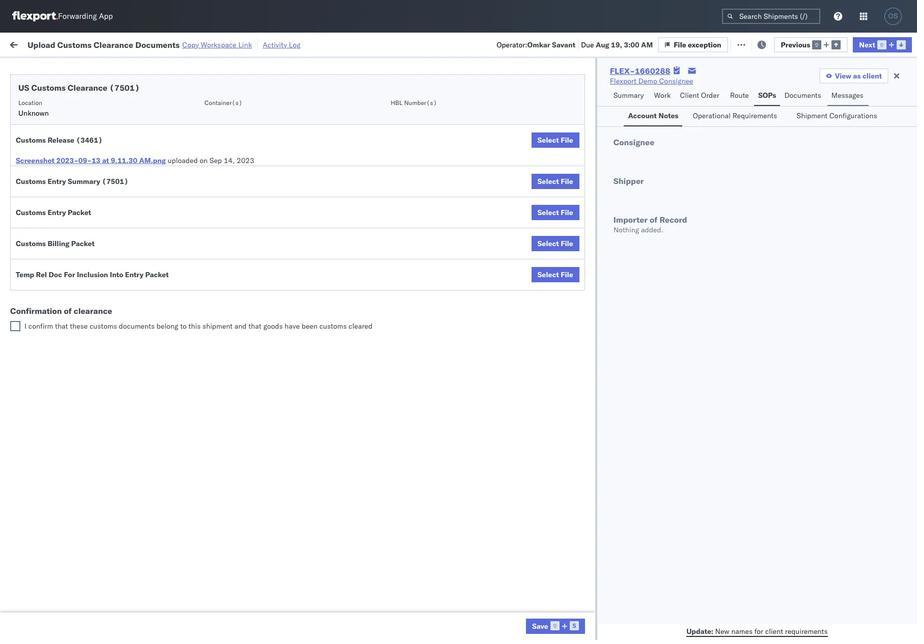 Task type: locate. For each thing, give the bounding box(es) containing it.
1 vertical spatial upload customs clearance documents
[[23, 590, 112, 609]]

am right 2:00
[[181, 214, 193, 223]]

1846748 for first schedule pickup from los angeles, ca button from the top of the page
[[585, 125, 615, 134]]

upload customs clearance documents link for 2nd upload customs clearance documents button
[[23, 589, 145, 610]]

1 horizontal spatial savant
[[845, 102, 867, 111]]

flex-1846748 button
[[546, 100, 618, 114], [546, 100, 618, 114], [546, 122, 618, 136], [546, 122, 618, 136], [546, 144, 618, 159], [546, 144, 618, 159], [546, 167, 618, 181], [546, 167, 618, 181], [546, 189, 618, 204], [546, 189, 618, 204], [546, 212, 618, 226], [546, 212, 618, 226]]

confirm up confirmation
[[23, 276, 49, 285]]

3 schedule pickup from los angeles, ca button from the top
[[23, 186, 145, 207]]

1 2:59 from the top
[[164, 102, 180, 111]]

0 vertical spatial (7501)
[[109, 83, 140, 93]]

resize handle column header
[[146, 79, 158, 640], [259, 79, 271, 640], [295, 79, 307, 640], [361, 79, 373, 640], [427, 79, 439, 640], [529, 79, 541, 640], [610, 79, 623, 640], [677, 79, 689, 640], [804, 79, 816, 640], [870, 79, 883, 640], [899, 79, 912, 640]]

14, up 23,
[[227, 259, 238, 268]]

documents
[[135, 39, 180, 50], [785, 91, 822, 100], [23, 219, 60, 228], [23, 600, 60, 609]]

0 vertical spatial upload customs clearance documents
[[23, 209, 112, 228]]

1 vertical spatial (7501)
[[102, 177, 129, 186]]

1 horizontal spatial of
[[650, 215, 658, 225]]

file exception up mbl/mawb
[[674, 40, 722, 49]]

from for third schedule pickup from los angeles, ca button from the bottom of the page
[[79, 186, 94, 195]]

dec up 7:00 pm est, dec 23, 2022
[[212, 259, 225, 268]]

pickup inside confirm pickup from los angeles, ca
[[51, 276, 73, 285]]

0 horizontal spatial client
[[766, 627, 784, 636]]

ca inside confirm pickup from los angeles, ca
[[23, 286, 33, 295]]

0 horizontal spatial customs
[[90, 322, 117, 331]]

1 flex-1889466 from the top
[[563, 237, 615, 246]]

select file for customs entry packet
[[538, 208, 574, 217]]

0 horizontal spatial for
[[98, 63, 106, 71]]

workspace
[[201, 40, 237, 49]]

4 hlxu6269489, from the top
[[682, 169, 734, 178]]

shipment
[[797, 111, 828, 120]]

1 vertical spatial consignee
[[614, 137, 655, 147]]

appointment down 13
[[83, 169, 125, 178]]

select file for temp rel doc for inclusion into entry packet
[[538, 270, 574, 279]]

1 vertical spatial appointment
[[83, 169, 125, 178]]

view
[[836, 71, 852, 81]]

2023 right sep
[[237, 156, 255, 165]]

number(s)
[[404, 99, 437, 107]]

angeles, inside confirm pickup from los angeles, ca
[[105, 276, 133, 285]]

5 flex-1846748 from the top
[[563, 192, 615, 201]]

savant left due
[[552, 40, 576, 49]]

entry
[[48, 177, 66, 186], [48, 208, 66, 217], [125, 270, 144, 279]]

2 select file button from the top
[[532, 174, 580, 189]]

operational requirements
[[693, 111, 778, 120]]

delivery up 'these'
[[51, 303, 78, 313]]

2 vertical spatial schedule delivery appointment button
[[23, 258, 125, 269]]

edt, for 4th schedule pickup from los angeles, ca button from the bottom
[[195, 147, 211, 156]]

3 schedule delivery appointment link from the top
[[23, 258, 125, 268]]

file for temp rel doc for inclusion into entry packet
[[561, 270, 574, 279]]

5 ocean fcl from the top
[[312, 282, 348, 291]]

1 schedule pickup from los angeles, ca button from the top
[[23, 118, 145, 140]]

exception up mbl/mawb
[[688, 40, 722, 49]]

1 vertical spatial summary
[[68, 177, 100, 186]]

ocean fcl for 2nd upload customs clearance documents button from the bottom of the page
[[312, 214, 348, 223]]

jan
[[212, 326, 223, 336]]

schedule delivery appointment button down 2023-
[[23, 168, 125, 180]]

nov
[[212, 102, 226, 111], [212, 125, 226, 134], [212, 147, 226, 156], [212, 169, 226, 179], [212, 192, 226, 201], [212, 214, 225, 223]]

schedule delivery appointment link up for
[[23, 258, 125, 268]]

0 horizontal spatial of
[[64, 306, 72, 316]]

14,
[[224, 156, 235, 165], [227, 259, 238, 268]]

batch action button
[[844, 36, 911, 52]]

at right 13
[[102, 156, 109, 165]]

4 ca from the top
[[23, 241, 33, 250]]

1 vertical spatial packet
[[71, 239, 95, 248]]

: left ready
[[74, 63, 76, 71]]

1 vertical spatial schedule delivery appointment button
[[23, 168, 125, 180]]

os
[[889, 12, 899, 20]]

0 horizontal spatial work
[[111, 39, 129, 49]]

operator: omkar savant
[[497, 40, 576, 49]]

schedule delivery appointment link down 2023-
[[23, 168, 125, 179]]

fcl for 2nd upload customs clearance documents button from the bottom of the page
[[335, 214, 348, 223]]

4 5, from the top
[[227, 169, 234, 179]]

0 vertical spatial schedule delivery appointment button
[[23, 101, 125, 112]]

1 select file from the top
[[538, 136, 574, 145]]

0 horizontal spatial that
[[55, 322, 68, 331]]

sops button
[[755, 86, 781, 106]]

appointment up "inclusion"
[[83, 259, 125, 268]]

0 vertical spatial confirm
[[23, 276, 49, 285]]

5 flex-2130387 from the top
[[563, 506, 615, 515]]

workitem button
[[6, 81, 148, 91]]

2:00
[[164, 214, 180, 223]]

view as client button
[[820, 68, 889, 84]]

2 flex-2130384 from the top
[[563, 461, 615, 470]]

1 vertical spatial of
[[64, 306, 72, 316]]

confirm
[[23, 276, 49, 285], [23, 303, 49, 313]]

3 flex-2130387 from the top
[[563, 416, 615, 425]]

schedule delivery appointment up for
[[23, 259, 125, 268]]

0 vertical spatial on
[[250, 39, 258, 49]]

dec for 23,
[[211, 282, 225, 291]]

1 horizontal spatial at
[[203, 39, 209, 49]]

1 horizontal spatial consignee
[[660, 76, 694, 86]]

schedule delivery appointment button up for
[[23, 258, 125, 269]]

confirm inside button
[[23, 303, 49, 313]]

pickup for 4th schedule pickup from los angeles, ca button from the bottom
[[55, 141, 77, 151]]

est, up 7:00 pm est, dec 23, 2022
[[195, 259, 210, 268]]

0 horizontal spatial savant
[[552, 40, 576, 49]]

edt, for 2:59 am edt, nov 5, 2022 schedule delivery appointment button
[[195, 169, 211, 179]]

pickup
[[55, 119, 77, 128], [55, 141, 77, 151], [55, 186, 77, 195], [55, 231, 77, 240], [51, 276, 73, 285], [55, 321, 77, 330], [55, 612, 77, 621]]

next
[[860, 40, 876, 49]]

0 horizontal spatial summary
[[68, 177, 100, 186]]

upload customs clearance documents button
[[23, 208, 145, 230], [23, 589, 145, 611]]

hlxu8034992
[[736, 102, 786, 111], [736, 124, 786, 134], [736, 147, 786, 156], [736, 169, 786, 178], [736, 214, 786, 223]]

0 vertical spatial summary
[[614, 91, 644, 100]]

for right the names
[[755, 627, 764, 636]]

for for client
[[755, 627, 764, 636]]

1 vertical spatial dec
[[211, 282, 225, 291]]

(7501) down status : ready for work, blocked, in progress
[[109, 83, 140, 93]]

1 schedule from the top
[[23, 102, 54, 111]]

1 vertical spatial test123456
[[694, 125, 737, 134]]

2 ca from the top
[[23, 152, 33, 161]]

14, right sep
[[224, 156, 235, 165]]

1 1889466 from the top
[[585, 237, 615, 246]]

select
[[538, 136, 559, 145], [538, 177, 559, 186], [538, 208, 559, 217], [538, 239, 559, 248], [538, 270, 559, 279]]

0 vertical spatial client
[[863, 71, 883, 81]]

snoozed
[[213, 63, 237, 71]]

0 horizontal spatial at
[[102, 156, 109, 165]]

omkar
[[528, 40, 551, 49], [821, 102, 843, 111]]

1 horizontal spatial customs
[[320, 322, 347, 331]]

hbl number(s)
[[391, 99, 437, 107]]

4 2:59 from the top
[[164, 169, 180, 179]]

save button
[[526, 619, 585, 634]]

schedule delivery appointment link down us customs clearance (7501)
[[23, 101, 125, 111]]

1 vertical spatial upload
[[23, 209, 47, 218]]

7 schedule from the top
[[23, 259, 54, 268]]

shipment configurations
[[797, 111, 878, 120]]

6 ca from the top
[[23, 331, 33, 340]]

4 schedule pickup from los angeles, ca button from the top
[[23, 231, 145, 252]]

ocean fcl for 5th schedule pickup from los angeles, ca button from the top
[[312, 326, 348, 336]]

1 vertical spatial upload customs clearance documents button
[[23, 589, 145, 611]]

6 ocean fcl from the top
[[312, 326, 348, 336]]

2 customs from the left
[[320, 322, 347, 331]]

0 vertical spatial upload customs clearance documents link
[[23, 208, 145, 229]]

am for 2nd upload customs clearance documents button from the bottom of the page
[[181, 214, 193, 223]]

2 vertical spatial upload
[[23, 590, 47, 599]]

ceau7522281, hlxu6269489, hlxu8034992 for first schedule pickup from los angeles, ca button from the top of the page
[[628, 124, 786, 134]]

1 upload customs clearance documents from the top
[[23, 209, 112, 228]]

est,
[[195, 214, 210, 223], [195, 259, 210, 268], [194, 282, 210, 291], [195, 326, 210, 336]]

client order
[[680, 91, 720, 100]]

1 horizontal spatial :
[[237, 63, 239, 71]]

2:59 am edt, nov 5, 2022 for 4th schedule pickup from los angeles, ca button from the bottom
[[164, 147, 254, 156]]

messages button
[[828, 86, 870, 106]]

3 flex-1846748 from the top
[[563, 147, 615, 156]]

2:59 up 2:00
[[164, 192, 180, 201]]

am up 2:00 am est, nov 9, 2022 on the top left
[[181, 192, 193, 201]]

work right 'import'
[[111, 39, 129, 49]]

dec left 23,
[[211, 282, 225, 291]]

2 ceau7522281, hlxu6269489, hlxu8034992 from the top
[[628, 124, 786, 134]]

confirmation
[[10, 306, 62, 316]]

filtered
[[10, 62, 35, 72]]

customs right been at the bottom left of the page
[[320, 322, 347, 331]]

added.
[[642, 225, 664, 234]]

None checkbox
[[10, 321, 20, 331]]

summary down 09-
[[68, 177, 100, 186]]

1 ocean fcl from the top
[[312, 125, 348, 134]]

5 select from the top
[[538, 270, 559, 279]]

(7501) down 9.11.30
[[102, 177, 129, 186]]

2:59 left sep
[[164, 147, 180, 156]]

select file for customs billing packet
[[538, 239, 574, 248]]

0 vertical spatial test123456
[[694, 102, 737, 111]]

0 vertical spatial omkar
[[528, 40, 551, 49]]

7 resize handle column header from the left
[[610, 79, 623, 640]]

2 ceau7522281, from the top
[[628, 124, 680, 134]]

requirements
[[733, 111, 778, 120]]

schedule delivery appointment button down us customs clearance (7501)
[[23, 101, 125, 112]]

1 horizontal spatial omkar
[[821, 102, 843, 111]]

1 horizontal spatial on
[[250, 39, 258, 49]]

omkar left due
[[528, 40, 551, 49]]

1 vertical spatial omkar
[[821, 102, 843, 111]]

los for confirm pickup from los angeles, ca button
[[92, 276, 103, 285]]

ceau7522281, for 2nd upload customs clearance documents button from the bottom of the page
[[628, 214, 680, 223]]

test123456 down operational
[[694, 125, 737, 134]]

consignee down account
[[614, 137, 655, 147]]

2 select from the top
[[538, 177, 559, 186]]

3 ceau7522281, hlxu6269489, hlxu8034992 from the top
[[628, 147, 786, 156]]

numbers inside container numbers
[[628, 87, 653, 95]]

delivery up for
[[55, 259, 82, 268]]

schedule
[[23, 102, 54, 111], [23, 119, 54, 128], [23, 141, 54, 151], [23, 169, 54, 178], [23, 186, 54, 195], [23, 231, 54, 240], [23, 259, 54, 268], [23, 321, 54, 330], [23, 612, 54, 621]]

1989365
[[585, 595, 615, 605]]

1 appointment from the top
[[83, 102, 125, 111]]

4 1846748 from the top
[[585, 169, 615, 179]]

0 horizontal spatial exception
[[688, 40, 722, 49]]

2:59 up uploaded
[[164, 125, 180, 134]]

fcl for first schedule pickup from los angeles, ca button from the top of the page
[[335, 125, 348, 134]]

5 5, from the top
[[227, 192, 234, 201]]

that down confirmation of clearance
[[55, 322, 68, 331]]

been
[[302, 322, 318, 331]]

0 horizontal spatial file exception
[[674, 40, 722, 49]]

of up added.
[[650, 215, 658, 225]]

message
[[137, 39, 166, 49]]

flexport demo consignee link
[[610, 76, 694, 86]]

am for schedule delivery appointment button for 2:59 am est, dec 14, 2022
[[181, 259, 193, 268]]

messages
[[832, 91, 864, 100]]

of for importer
[[650, 215, 658, 225]]

schedule delivery appointment down us customs clearance (7501)
[[23, 102, 125, 111]]

3 select from the top
[[538, 208, 559, 217]]

nov down sep
[[212, 169, 226, 179]]

file exception
[[743, 39, 791, 49], [674, 40, 722, 49]]

appointment down us customs clearance (7501)
[[83, 102, 125, 111]]

from inside confirm pickup from los angeles, ca
[[75, 276, 90, 285]]

fcl for 5th schedule pickup from los angeles, ca button from the top
[[335, 326, 348, 336]]

1 2:59 am edt, nov 5, 2022 from the top
[[164, 102, 254, 111]]

0 vertical spatial packet
[[68, 208, 91, 217]]

est, left jan
[[195, 326, 210, 336]]

1 vertical spatial 2023
[[238, 326, 255, 336]]

0 horizontal spatial numbers
[[628, 87, 653, 95]]

file exception down search shipments (/) text field
[[743, 39, 791, 49]]

los inside confirm pickup from los angeles, ca
[[92, 276, 103, 285]]

2:59 left to
[[164, 326, 180, 336]]

1 vertical spatial schedule delivery appointment link
[[23, 168, 125, 179]]

5 2:59 am edt, nov 5, 2022 from the top
[[164, 192, 254, 201]]

2 vertical spatial schedule delivery appointment
[[23, 259, 125, 268]]

0 vertical spatial upload customs clearance documents button
[[23, 208, 145, 230]]

0 vertical spatial of
[[650, 215, 658, 225]]

4 flex-2130384 from the top
[[563, 551, 615, 560]]

ceau7522281, for first schedule pickup from los angeles, ca button from the top of the page
[[628, 124, 680, 134]]

4 edt, from the top
[[195, 169, 211, 179]]

confirm up confirm
[[23, 303, 49, 313]]

est, right pm on the left top of page
[[194, 282, 210, 291]]

select file for customs entry summary (7501)
[[538, 177, 574, 186]]

schedule pickup from los angeles, ca link for 4th schedule pickup from los angeles, ca button from the bottom
[[23, 141, 145, 161]]

on right 205
[[250, 39, 258, 49]]

3 schedule pickup from los angeles, ca from the top
[[23, 186, 137, 206]]

file
[[743, 39, 756, 49], [674, 40, 687, 49], [561, 136, 574, 145], [561, 177, 574, 186], [561, 208, 574, 217], [561, 239, 574, 248], [561, 270, 574, 279]]

0 vertical spatial savant
[[552, 40, 576, 49]]

copy workspace link button
[[182, 40, 252, 49]]

2 confirm from the top
[[23, 303, 49, 313]]

importer of record nothing added.
[[614, 215, 688, 234]]

for for work,
[[98, 63, 106, 71]]

work down flexport demo consignee at the right top of the page
[[655, 91, 671, 100]]

am for first schedule pickup from los angeles, ca button from the top of the page
[[181, 125, 193, 134]]

4 ceau7522281, hlxu6269489, hlxu8034992 from the top
[[628, 169, 786, 178]]

1846748 for 2nd upload customs clearance documents button from the bottom of the page
[[585, 214, 615, 223]]

los for third schedule pickup from los angeles, ca button from the bottom of the page
[[96, 186, 107, 195]]

1 vertical spatial for
[[755, 627, 764, 636]]

1 horizontal spatial for
[[755, 627, 764, 636]]

2 : from the left
[[237, 63, 239, 71]]

entry right into
[[125, 270, 144, 279]]

at left risk
[[203, 39, 209, 49]]

schedule pickup from los angeles, ca for first schedule pickup from los angeles, ca button from the top of the page
[[23, 119, 137, 138]]

0 vertical spatial work
[[111, 39, 129, 49]]

0 vertical spatial appointment
[[83, 102, 125, 111]]

client
[[680, 91, 700, 100]]

2:59 up 7:00
[[164, 259, 180, 268]]

dec for 14,
[[212, 259, 225, 268]]

4 schedule pickup from los angeles, ca from the top
[[23, 231, 137, 250]]

schedule pickup from los angeles, ca link for second schedule pickup from los angeles, ca button from the bottom
[[23, 231, 145, 251]]

3 schedule delivery appointment button from the top
[[23, 258, 125, 269]]

delivery
[[55, 102, 82, 111], [55, 169, 82, 178], [55, 259, 82, 268], [51, 303, 78, 313]]

5, for third schedule pickup from los angeles, ca button from the bottom of the page
[[227, 192, 234, 201]]

0 vertical spatial upload
[[28, 39, 55, 50]]

schedule for second schedule pickup from los angeles, ca button from the bottom
[[23, 231, 54, 240]]

3 select file button from the top
[[532, 205, 580, 220]]

2 appointment from the top
[[83, 169, 125, 178]]

am right belong on the left bottom of page
[[181, 326, 193, 336]]

of up 'these'
[[64, 306, 72, 316]]

1846748 for 4th schedule pickup from los angeles, ca button from the bottom
[[585, 147, 615, 156]]

confirm for confirm pickup from los angeles, ca
[[23, 276, 49, 285]]

schedule pickup from los angeles, ca for 5th schedule pickup from los angeles, ca button from the top
[[23, 321, 137, 340]]

2:59 down progress on the top left of the page
[[164, 102, 180, 111]]

5 ceau7522281, hlxu6269489, hlxu8034992 from the top
[[628, 214, 786, 223]]

schedule delivery appointment down 2023-
[[23, 169, 125, 178]]

1 vertical spatial work
[[655, 91, 671, 100]]

bosch ocean test
[[378, 102, 436, 111], [378, 125, 436, 134], [444, 125, 503, 134], [378, 192, 436, 201], [444, 192, 503, 201], [378, 214, 436, 223], [444, 214, 503, 223], [378, 259, 436, 268], [444, 259, 503, 268], [378, 282, 436, 291], [444, 282, 503, 291]]

on left sep
[[200, 156, 208, 165]]

entry for packet
[[48, 208, 66, 217]]

belong
[[157, 322, 178, 331]]

confirm delivery button
[[23, 303, 78, 314]]

schedule for schedule delivery appointment button for 2:59 am est, dec 14, 2022
[[23, 259, 54, 268]]

flex-1989365
[[563, 595, 615, 605]]

of inside the importer of record nothing added.
[[650, 215, 658, 225]]

consignee up client
[[660, 76, 694, 86]]

temp rel doc for inclusion into entry packet
[[16, 270, 169, 279]]

am up pm on the left top of page
[[181, 259, 193, 268]]

ceau7522281,
[[628, 102, 680, 111], [628, 124, 680, 134], [628, 147, 680, 156], [628, 169, 680, 178], [628, 214, 680, 223]]

2:59 for 4th schedule pickup from los angeles, ca button from the bottom
[[164, 147, 180, 156]]

omkar down messages at the right of page
[[821, 102, 843, 111]]

1 horizontal spatial summary
[[614, 91, 644, 100]]

nov for 4th schedule pickup from los angeles, ca button from the bottom
[[212, 147, 226, 156]]

1 horizontal spatial client
[[863, 71, 883, 81]]

am up uploaded
[[181, 125, 193, 134]]

2 vertical spatial appointment
[[83, 259, 125, 268]]

1 vertical spatial at
[[102, 156, 109, 165]]

entry down 2023-
[[48, 177, 66, 186]]

client left requirements
[[766, 627, 784, 636]]

1 vertical spatial upload customs clearance documents link
[[23, 589, 145, 610]]

2130384
[[585, 438, 615, 448], [585, 461, 615, 470], [585, 528, 615, 537], [585, 551, 615, 560], [585, 573, 615, 582]]

1 vertical spatial schedule delivery appointment
[[23, 169, 125, 178]]

packet down customs entry summary (7501)
[[68, 208, 91, 217]]

1 vertical spatial entry
[[48, 208, 66, 217]]

2:59 for schedule delivery appointment button for 2:59 am est, dec 14, 2022
[[164, 259, 180, 268]]

1 : from the left
[[74, 63, 76, 71]]

of
[[650, 215, 658, 225], [64, 306, 72, 316]]

mofu0618318
[[628, 618, 680, 627]]

3 flex-1889466 from the top
[[563, 282, 615, 291]]

est, for 23,
[[194, 282, 210, 291]]

schedule delivery appointment button for 2:59 am edt, nov 5, 2022
[[23, 168, 125, 180]]

nov down container(s)
[[212, 125, 226, 134]]

file for customs entry summary (7501)
[[561, 177, 574, 186]]

am for third schedule pickup from los angeles, ca button from the bottom of the page
[[181, 192, 193, 201]]

2023 right 13,
[[238, 326, 255, 336]]

dec
[[212, 259, 225, 268], [211, 282, 225, 291]]

0 horizontal spatial on
[[200, 156, 208, 165]]

status : ready for work, blocked, in progress
[[56, 63, 185, 71]]

1 2130384 from the top
[[585, 438, 615, 448]]

0 vertical spatial for
[[98, 63, 106, 71]]

5 schedule pickup from los angeles, ca from the top
[[23, 321, 137, 340]]

delivery inside confirm delivery link
[[51, 303, 78, 313]]

am down uploaded
[[181, 169, 193, 179]]

update: new names for client requirements
[[687, 627, 828, 636]]

delivery down 2023-
[[55, 169, 82, 178]]

: left no
[[237, 63, 239, 71]]

2:59 am est, dec 14, 2022
[[164, 259, 258, 268]]

packet for customs entry packet
[[68, 208, 91, 217]]

2 hlxu6269489, from the top
[[682, 124, 734, 134]]

ready
[[78, 63, 96, 71]]

1 vertical spatial client
[[766, 627, 784, 636]]

los for first schedule pickup from los angeles, ca button from the top of the page
[[96, 119, 107, 128]]

0 vertical spatial entry
[[48, 177, 66, 186]]

summary down flexport
[[614, 91, 644, 100]]

3 schedule pickup from los angeles, ca link from the top
[[23, 186, 145, 206]]

1 horizontal spatial work
[[655, 91, 671, 100]]

3 2:59 am edt, nov 5, 2022 from the top
[[164, 147, 254, 156]]

5 schedule pickup from los angeles, ca link from the top
[[23, 320, 145, 341]]

8 schedule from the top
[[23, 321, 54, 330]]

flex-1662119 button
[[546, 391, 618, 405], [546, 391, 618, 405]]

3 2:59 from the top
[[164, 147, 180, 156]]

select for customs release (3461)
[[538, 136, 559, 145]]

angeles,
[[109, 119, 137, 128], [109, 141, 137, 151], [109, 186, 137, 195], [109, 231, 137, 240], [105, 276, 133, 285], [109, 321, 137, 330], [109, 612, 137, 621]]

order
[[702, 91, 720, 100]]

2 vertical spatial schedule delivery appointment link
[[23, 258, 125, 268]]

message (0)
[[137, 39, 179, 49]]

entry up customs billing packet
[[48, 208, 66, 217]]

nov right uploaded
[[212, 147, 226, 156]]

0 vertical spatial schedule delivery appointment link
[[23, 101, 125, 111]]

11 resize handle column header from the left
[[899, 79, 912, 640]]

schedule for 3rd schedule delivery appointment button from the bottom of the page
[[23, 102, 54, 111]]

nov up 2:00 am est, nov 9, 2022 on the top left
[[212, 192, 226, 201]]

5 2:59 from the top
[[164, 192, 180, 201]]

savant down messages at the right of page
[[845, 102, 867, 111]]

2 vertical spatial entry
[[125, 270, 144, 279]]

for left work,
[[98, 63, 106, 71]]

confirm inside confirm pickup from los angeles, ca
[[23, 276, 49, 285]]

delivery down us customs clearance (7501)
[[55, 102, 82, 111]]

(7501) for customs entry summary (7501)
[[102, 177, 129, 186]]

flex-
[[610, 66, 635, 76], [563, 102, 585, 111], [563, 125, 585, 134], [563, 147, 585, 156], [563, 169, 585, 179], [563, 192, 585, 201], [563, 214, 585, 223], [563, 237, 585, 246], [563, 259, 585, 268], [563, 282, 585, 291], [563, 304, 585, 313], [563, 326, 585, 336], [563, 349, 585, 358], [563, 371, 585, 380], [563, 394, 585, 403], [563, 416, 585, 425], [563, 438, 585, 448], [563, 461, 585, 470], [563, 483, 585, 493], [563, 506, 585, 515], [563, 528, 585, 537], [563, 551, 585, 560], [563, 573, 585, 582], [563, 595, 585, 605], [563, 618, 585, 627]]

numbers left sops at top right
[[731, 83, 756, 91]]

am for 4th schedule pickup from los angeles, ca button from the bottom
[[181, 147, 193, 156]]

upload
[[28, 39, 55, 50], [23, 209, 47, 218], [23, 590, 47, 599]]

blocked,
[[125, 63, 151, 71]]

flex-1989365 button
[[546, 593, 618, 607], [546, 593, 618, 607]]

client
[[863, 71, 883, 81], [766, 627, 784, 636]]

0 vertical spatial dec
[[212, 259, 225, 268]]

am left sep
[[181, 147, 193, 156]]

flex-2130384
[[563, 438, 615, 448], [563, 461, 615, 470], [563, 528, 615, 537], [563, 551, 615, 560], [563, 573, 615, 582]]

0 horizontal spatial :
[[74, 63, 76, 71]]

route button
[[726, 86, 755, 106]]

customs down clearance
[[90, 322, 117, 331]]

summary button
[[610, 86, 650, 106]]

1 vertical spatial confirm
[[23, 303, 49, 313]]

1 horizontal spatial that
[[249, 322, 262, 331]]

work,
[[108, 63, 124, 71]]

est, left "9,"
[[195, 214, 210, 223]]

select for customs entry packet
[[538, 208, 559, 217]]

summary inside button
[[614, 91, 644, 100]]

3 select file from the top
[[538, 208, 574, 217]]

that right and
[[249, 322, 262, 331]]

4 select from the top
[[538, 239, 559, 248]]

0 vertical spatial schedule delivery appointment
[[23, 102, 125, 111]]

flex-2130387 button
[[546, 346, 618, 361], [546, 346, 618, 361], [546, 369, 618, 383], [546, 369, 618, 383], [546, 414, 618, 428], [546, 414, 618, 428], [546, 481, 618, 495], [546, 481, 618, 495], [546, 503, 618, 517], [546, 503, 618, 517]]

2 fcl from the top
[[335, 192, 348, 201]]

2 schedule pickup from los angeles, ca link from the top
[[23, 141, 145, 161]]

2:59 down uploaded
[[164, 169, 180, 179]]

6 fcl from the top
[[335, 326, 348, 336]]

numbers down container
[[628, 87, 653, 95]]

operator
[[821, 83, 846, 91]]

nov left "9,"
[[212, 214, 225, 223]]

2 upload customs clearance documents from the top
[[23, 590, 112, 609]]

exception down search shipments (/) text field
[[758, 39, 791, 49]]

flex-2130387
[[563, 349, 615, 358], [563, 371, 615, 380], [563, 416, 615, 425], [563, 483, 615, 493], [563, 506, 615, 515]]

1893174
[[585, 326, 615, 336]]

0 vertical spatial 2023
[[237, 156, 255, 165]]

packet up 7:00
[[145, 270, 169, 279]]

client right as
[[863, 71, 883, 81]]

packet right billing
[[71, 239, 95, 248]]

am
[[642, 40, 653, 49], [181, 102, 193, 111], [181, 125, 193, 134], [181, 147, 193, 156], [181, 169, 193, 179], [181, 192, 193, 201], [181, 214, 193, 223], [181, 259, 193, 268], [181, 326, 193, 336]]

from for second schedule pickup from los angeles, ca button from the bottom
[[79, 231, 94, 240]]

ca for third schedule pickup from los angeles, ca button from the bottom of the page
[[23, 196, 33, 206]]

6 flex-1846748 from the top
[[563, 214, 615, 223]]

uploaded
[[168, 156, 198, 165]]

test123456 down order
[[694, 102, 737, 111]]

0 vertical spatial consignee
[[660, 76, 694, 86]]

schedule delivery appointment
[[23, 102, 125, 111], [23, 169, 125, 178], [23, 259, 125, 268]]

1 horizontal spatial numbers
[[731, 83, 756, 91]]

5 fcl from the top
[[335, 282, 348, 291]]

1 confirm from the top
[[23, 276, 49, 285]]

ca for 5th schedule pickup from los angeles, ca button from the top
[[23, 331, 33, 340]]

work
[[29, 37, 55, 51]]

from for 5th schedule pickup from los angeles, ca button from the top
[[79, 321, 94, 330]]

flex-1846748 for 2nd upload customs clearance documents button from the bottom of the page
[[563, 214, 615, 223]]

hlxu6269489, for 2nd upload customs clearance documents button from the bottom of the page
[[682, 214, 734, 223]]

2:59 for third schedule pickup from los angeles, ca button from the bottom of the page
[[164, 192, 180, 201]]

4 flex-2130387 from the top
[[563, 483, 615, 493]]

2 upload customs clearance documents link from the top
[[23, 589, 145, 610]]

4 2:59 am edt, nov 5, 2022 from the top
[[164, 169, 254, 179]]

5 hlxu6269489, from the top
[[682, 214, 734, 223]]



Task type: describe. For each thing, give the bounding box(es) containing it.
flex-1846748 for third schedule pickup from los angeles, ca button from the bottom of the page
[[563, 192, 615, 201]]

confirm for confirm delivery
[[23, 303, 49, 313]]

1 vertical spatial on
[[200, 156, 208, 165]]

2 1889466 from the top
[[585, 259, 615, 268]]

am right 3:00
[[642, 40, 653, 49]]

customs billing packet
[[16, 239, 95, 248]]

2 2130384 from the top
[[585, 461, 615, 470]]

205 on track
[[235, 39, 276, 49]]

snoozed : no
[[213, 63, 249, 71]]

flex-1846748 for first schedule pickup from los angeles, ca button from the top of the page
[[563, 125, 615, 134]]

759 at risk
[[188, 39, 223, 49]]

1 upload customs clearance documents button from the top
[[23, 208, 145, 230]]

hlxu8034992 for 2:59 am edt, nov 5, 2022 schedule delivery appointment button
[[736, 169, 786, 178]]

rel
[[36, 270, 47, 279]]

5 2130387 from the top
[[585, 506, 615, 515]]

due aug 19, 3:00 am
[[581, 40, 653, 49]]

select file button for customs entry packet
[[532, 205, 580, 220]]

schedule pickup from los angeles, ca for second schedule pickup from los angeles, ca button from the bottom
[[23, 231, 137, 250]]

9 schedule from the top
[[23, 612, 54, 621]]

mbl/mawb
[[694, 83, 730, 91]]

hlxu8034992 for 2nd upload customs clearance documents button from the bottom of the page
[[736, 214, 786, 223]]

flex-1662119
[[563, 394, 615, 403]]

these
[[70, 322, 88, 331]]

demo
[[639, 76, 658, 86]]

flexport demo consignee
[[610, 76, 694, 86]]

forwarding app link
[[12, 11, 113, 21]]

(7501) for us customs clearance (7501)
[[109, 83, 140, 93]]

import work button
[[82, 33, 133, 56]]

4 2130387 from the top
[[585, 483, 615, 493]]

appointment for 2:59 am est, dec 14, 2022
[[83, 259, 125, 268]]

1 resize handle column header from the left
[[146, 79, 158, 640]]

759
[[188, 39, 201, 49]]

am.png
[[139, 156, 166, 165]]

3 flex-2130384 from the top
[[563, 528, 615, 537]]

work inside button
[[111, 39, 129, 49]]

4 1889466 from the top
[[585, 304, 615, 313]]

4 fcl from the top
[[335, 259, 348, 268]]

in
[[153, 63, 158, 71]]

1 flex-2130387 from the top
[[563, 349, 615, 358]]

1846748 for third schedule pickup from los angeles, ca button from the bottom of the page
[[585, 192, 615, 201]]

edt, for third schedule pickup from los angeles, ca button from the bottom of the page
[[195, 192, 211, 201]]

1846748 for 2:59 am edt, nov 5, 2022 schedule delivery appointment button
[[585, 169, 615, 179]]

select file button for customs entry summary (7501)
[[532, 174, 580, 189]]

forwarding app
[[58, 11, 113, 21]]

select for temp rel doc for inclusion into entry packet
[[538, 270, 559, 279]]

2 upload customs clearance documents button from the top
[[23, 589, 145, 611]]

am for 2:59 am edt, nov 5, 2022 schedule delivery appointment button
[[181, 169, 193, 179]]

5 flex-2130384 from the top
[[563, 573, 615, 582]]

ca for 4th schedule pickup from los angeles, ca button from the bottom
[[23, 152, 33, 161]]

client order button
[[676, 86, 726, 106]]

ceau7522281, hlxu6269489, hlxu8034992 for 4th schedule pickup from los angeles, ca button from the bottom
[[628, 147, 786, 156]]

2:59 for 5th schedule pickup from los angeles, ca button from the top
[[164, 326, 180, 336]]

09-
[[78, 156, 92, 165]]

select file button for temp rel doc for inclusion into entry packet
[[532, 267, 580, 282]]

ocean fcl for confirm pickup from los angeles, ca button
[[312, 282, 348, 291]]

activity log button
[[263, 39, 301, 50]]

select for customs entry summary (7501)
[[538, 177, 559, 186]]

4 resize handle column header from the left
[[361, 79, 373, 640]]

select for customs billing packet
[[538, 239, 559, 248]]

action
[[882, 39, 904, 49]]

2:59 am edt, nov 5, 2022 for 2:59 am edt, nov 5, 2022 schedule delivery appointment button
[[164, 169, 254, 179]]

route
[[731, 91, 750, 100]]

to
[[180, 322, 187, 331]]

work inside button
[[655, 91, 671, 100]]

1 flex-2130384 from the top
[[563, 438, 615, 448]]

doc
[[49, 270, 62, 279]]

schedule delivery appointment for 2:59 am edt, nov 5, 2022
[[23, 169, 125, 178]]

schedule delivery appointment link for 2:59 am est, dec 14, 2022
[[23, 258, 125, 268]]

: for status
[[74, 63, 76, 71]]

nov for 2:59 am edt, nov 5, 2022 schedule delivery appointment button
[[212, 169, 226, 179]]

0 horizontal spatial consignee
[[614, 137, 655, 147]]

2 flex-2130387 from the top
[[563, 371, 615, 380]]

3 resize handle column header from the left
[[295, 79, 307, 640]]

9 resize handle column header from the left
[[804, 79, 816, 640]]

schedule pickup from los angeles, ca link for 5th schedule pickup from los angeles, ca button from the top
[[23, 320, 145, 341]]

my
[[10, 37, 26, 51]]

1 schedule delivery appointment button from the top
[[23, 101, 125, 112]]

schedule pickup from los angeles, ca link for first schedule pickup from los angeles, ca button from the top of the page
[[23, 118, 145, 139]]

screenshot 2023-09-13 at 9.11.30 am.png link
[[16, 155, 166, 166]]

5 2130384 from the top
[[585, 573, 615, 582]]

13,
[[225, 326, 236, 336]]

import work
[[87, 39, 129, 49]]

4 2130384 from the top
[[585, 551, 615, 560]]

customs release (3461)
[[16, 136, 103, 145]]

2 2130387 from the top
[[585, 371, 615, 380]]

activity
[[263, 40, 287, 49]]

los for 4th schedule pickup from los angeles, ca button from the bottom
[[96, 141, 107, 151]]

5, for first schedule pickup from los angeles, ca button from the top of the page
[[227, 125, 234, 134]]

2 vertical spatial packet
[[145, 270, 169, 279]]

2 flex-1889466 from the top
[[563, 259, 615, 268]]

numbers for mbl/mawb numbers
[[731, 83, 756, 91]]

flexport. image
[[12, 11, 58, 21]]

1660288
[[635, 66, 671, 76]]

1 vertical spatial 14,
[[227, 259, 238, 268]]

3 1889466 from the top
[[585, 282, 615, 291]]

ocean fcl for third schedule pickup from los angeles, ca button from the bottom of the page
[[312, 192, 348, 201]]

4 ceau7522281, from the top
[[628, 169, 680, 178]]

2:59 for first schedule pickup from los angeles, ca button from the top of the page
[[164, 125, 180, 134]]

1 schedule delivery appointment from the top
[[23, 102, 125, 111]]

schedule pickup from los angeles, ca for 4th schedule pickup from los angeles, ca button from the bottom
[[23, 141, 137, 161]]

1 vertical spatial savant
[[845, 102, 867, 111]]

client inside button
[[863, 71, 883, 81]]

est, for 14,
[[195, 259, 210, 268]]

goods
[[264, 322, 283, 331]]

5 resize handle column header from the left
[[427, 79, 439, 640]]

1 schedule delivery appointment link from the top
[[23, 101, 125, 111]]

ocean fcl for schedule delivery appointment button for 2:59 am est, dec 14, 2022
[[312, 259, 348, 268]]

us customs clearance (7501)
[[18, 83, 140, 93]]

container numbers button
[[623, 77, 679, 95]]

from for first schedule pickup from los angeles, ca button from the top of the page
[[79, 119, 94, 128]]

us
[[18, 83, 29, 93]]

schedule for third schedule pickup from los angeles, ca button from the bottom of the page
[[23, 186, 54, 195]]

2:59 am edt, nov 5, 2022 for third schedule pickup from los angeles, ca button from the bottom of the page
[[164, 192, 254, 201]]

select file button for customs billing packet
[[532, 236, 580, 251]]

5 schedule pickup from los angeles, ca button from the top
[[23, 320, 145, 342]]

nothing
[[614, 225, 640, 234]]

am for 5th schedule pickup from los angeles, ca button from the top
[[181, 326, 193, 336]]

5, for 4th schedule pickup from los angeles, ca button from the bottom
[[227, 147, 234, 156]]

confirm delivery link
[[23, 303, 78, 313]]

filtered by:
[[10, 62, 47, 72]]

6 schedule pickup from los angeles, ca from the top
[[23, 612, 137, 632]]

1 test123456 from the top
[[694, 102, 737, 111]]

4 flex-1889466 from the top
[[563, 304, 615, 313]]

2 schedule pickup from los angeles, ca button from the top
[[23, 141, 145, 162]]

19,
[[612, 40, 623, 49]]

flex-1846748 for 4th schedule pickup from los angeles, ca button from the bottom
[[563, 147, 615, 156]]

0 vertical spatial at
[[203, 39, 209, 49]]

confirmation of clearance
[[10, 306, 112, 316]]

0 horizontal spatial omkar
[[528, 40, 551, 49]]

4 flex-1846748 from the top
[[563, 169, 615, 179]]

am left container(s)
[[181, 102, 193, 111]]

1 edt, from the top
[[195, 102, 211, 111]]

numbers for container numbers
[[628, 87, 653, 95]]

pickup for confirm pickup from los angeles, ca button
[[51, 276, 73, 285]]

update:
[[687, 627, 714, 636]]

2006134
[[585, 618, 615, 627]]

from for 4th schedule pickup from los angeles, ca button from the bottom
[[79, 141, 94, 151]]

hlxu6269489, for 4th schedule pickup from los angeles, ca button from the bottom
[[682, 147, 734, 156]]

3 2130387 from the top
[[585, 416, 615, 425]]

sep
[[210, 156, 222, 165]]

location
[[18, 99, 42, 107]]

risk
[[211, 39, 223, 49]]

1 ceau7522281, hlxu6269489, hlxu8034992 from the top
[[628, 102, 786, 111]]

2 resize handle column header from the left
[[259, 79, 271, 640]]

packet for customs billing packet
[[71, 239, 95, 248]]

1 5, from the top
[[227, 102, 234, 111]]

shipment
[[203, 322, 233, 331]]

copy
[[182, 40, 199, 49]]

est, for 9,
[[195, 214, 210, 223]]

upload customs clearance documents for 2nd upload customs clearance documents button from the bottom of the page
[[23, 209, 112, 228]]

7 ca from the top
[[23, 622, 33, 632]]

confirm pickup from los angeles, ca
[[23, 276, 133, 295]]

documents button
[[781, 86, 828, 106]]

los for second schedule pickup from los angeles, ca button from the bottom
[[96, 231, 107, 240]]

schedule for first schedule pickup from los angeles, ca button from the top of the page
[[23, 119, 54, 128]]

flex-1660288
[[610, 66, 671, 76]]

select file for customs release (3461)
[[538, 136, 574, 145]]

upload for 2nd upload customs clearance documents button
[[23, 590, 47, 599]]

ceau7522281, hlxu6269489, hlxu8034992 for 2nd upload customs clearance documents button from the bottom of the page
[[628, 214, 786, 223]]

1 that from the left
[[55, 322, 68, 331]]

10 resize handle column header from the left
[[870, 79, 883, 640]]

as
[[854, 71, 861, 81]]

upload customs clearance documents for 2nd upload customs clearance documents button
[[23, 590, 112, 609]]

my work
[[10, 37, 55, 51]]

schedule for 2:59 am edt, nov 5, 2022 schedule delivery appointment button
[[23, 169, 54, 178]]

0 vertical spatial 14,
[[224, 156, 235, 165]]

pickup for 5th schedule pickup from los angeles, ca button from the top
[[55, 321, 77, 330]]

track
[[260, 39, 276, 49]]

file for customs billing packet
[[561, 239, 574, 248]]

work button
[[650, 86, 676, 106]]

from for confirm pickup from los angeles, ca button
[[75, 276, 90, 285]]

Search Shipments (/) text field
[[723, 9, 821, 24]]

due
[[581, 40, 594, 49]]

account notes button
[[624, 107, 683, 126]]

confirm
[[28, 322, 53, 331]]

hlxu8034992 for first schedule pickup from los angeles, ca button from the top of the page
[[736, 124, 786, 134]]

release
[[48, 136, 74, 145]]

1 1846748 from the top
[[585, 102, 615, 111]]

2:59 am est, jan 13, 2023
[[164, 326, 255, 336]]

upload for 2nd upload customs clearance documents button from the bottom of the page
[[23, 209, 47, 218]]

fcl for third schedule pickup from los angeles, ca button from the bottom of the page
[[335, 192, 348, 201]]

flex-1660288 link
[[610, 66, 671, 76]]

schedule for 5th schedule pickup from los angeles, ca button from the top
[[23, 321, 54, 330]]

1 horizontal spatial exception
[[758, 39, 791, 49]]

sops
[[759, 91, 777, 100]]

6 resize handle column header from the left
[[529, 79, 541, 640]]

schedule for 4th schedule pickup from los angeles, ca button from the bottom
[[23, 141, 54, 151]]

mbl/mawb numbers button
[[689, 81, 806, 91]]

ocean fcl for first schedule pickup from los angeles, ca button from the top of the page
[[312, 125, 348, 134]]

upload customs clearance documents copy workspace link
[[28, 39, 252, 50]]

appointment for 2:59 am edt, nov 5, 2022
[[83, 169, 125, 178]]

flexport
[[610, 76, 637, 86]]

operator:
[[497, 40, 528, 49]]

1 hlxu6269489, from the top
[[682, 102, 734, 111]]

ca for confirm pickup from los angeles, ca button
[[23, 286, 33, 295]]

1662119
[[585, 394, 615, 403]]

by:
[[37, 62, 47, 72]]

entry for summary
[[48, 177, 66, 186]]

2 that from the left
[[249, 322, 262, 331]]

i confirm that these customs documents belong to this shipment and that goods have been customs cleared
[[24, 322, 373, 331]]

confirm pickup from los angeles, ca link
[[23, 275, 145, 296]]

have
[[285, 322, 300, 331]]

of for confirmation
[[64, 306, 72, 316]]

nov down snoozed
[[212, 102, 226, 111]]

1 customs from the left
[[90, 322, 117, 331]]

file for customs entry packet
[[561, 208, 574, 217]]

1 ceau7522281, from the top
[[628, 102, 680, 111]]

file for customs release (3461)
[[561, 136, 574, 145]]

ca for second schedule pickup from los angeles, ca button from the bottom
[[23, 241, 33, 250]]

2 test123456 from the top
[[694, 125, 737, 134]]

temp
[[16, 270, 34, 279]]

this
[[189, 322, 201, 331]]

Search Work text field
[[575, 36, 686, 52]]

1 flex-1846748 from the top
[[563, 102, 615, 111]]

8 resize handle column header from the left
[[677, 79, 689, 640]]

1 horizontal spatial file exception
[[743, 39, 791, 49]]

next button
[[854, 37, 913, 52]]

1 hlxu8034992 from the top
[[736, 102, 786, 111]]

container(s)
[[205, 99, 243, 107]]

3 2130384 from the top
[[585, 528, 615, 537]]

13
[[92, 156, 101, 165]]

customs entry packet
[[16, 208, 91, 217]]

hlxu8034992 for 4th schedule pickup from los angeles, ca button from the bottom
[[736, 147, 786, 156]]

confirm delivery
[[23, 303, 78, 313]]

1 2130387 from the top
[[585, 349, 615, 358]]



Task type: vqa. For each thing, say whether or not it's contained in the screenshot.
Numbers
yes



